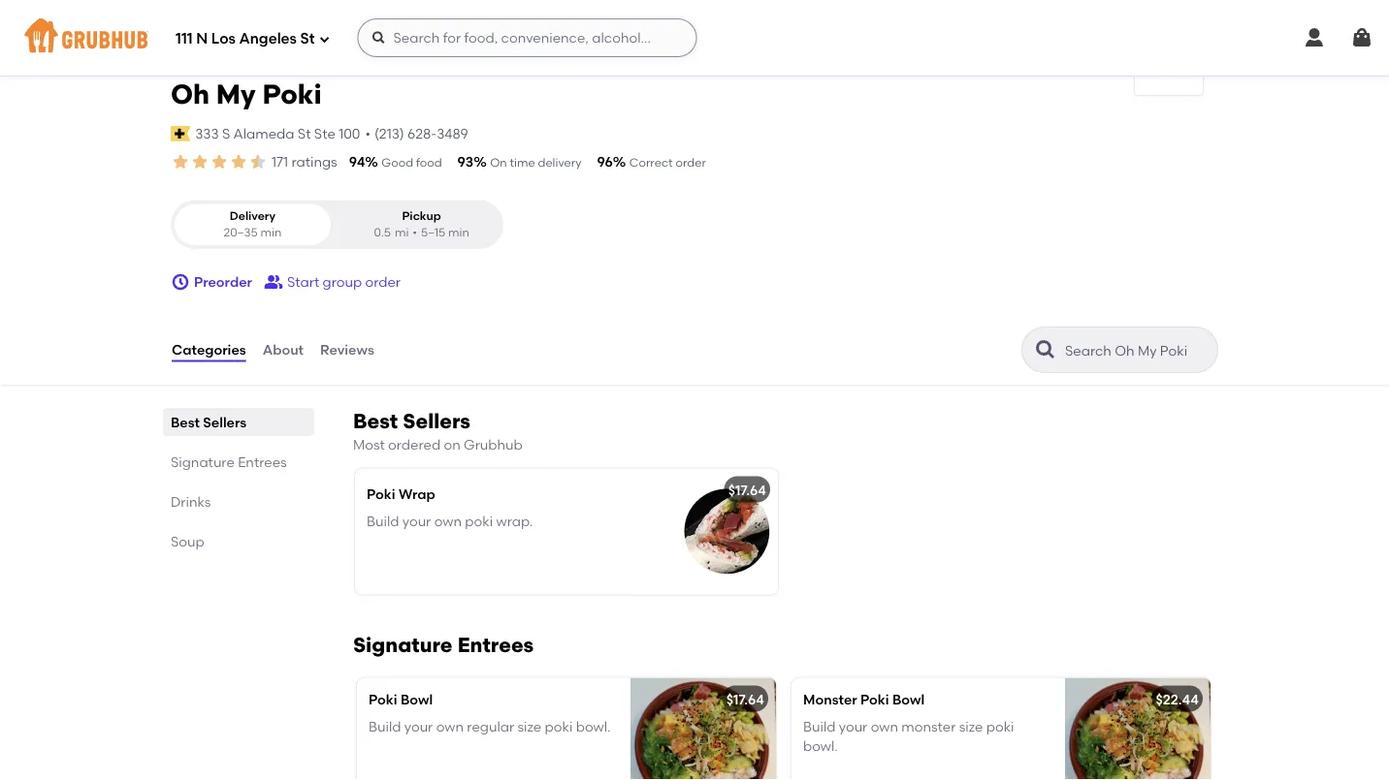 Task type: locate. For each thing, give the bounding box(es) containing it.
best for best sellers most ordered on grubhub
[[353, 409, 398, 434]]

333 s alameda st ste 100 button
[[194, 123, 361, 145]]

order right "correct" in the left top of the page
[[676, 156, 706, 170]]

star icon image
[[171, 152, 190, 172], [190, 152, 210, 172], [210, 152, 229, 172], [229, 152, 248, 172], [248, 152, 268, 172], [248, 152, 268, 172]]

own down wrap
[[434, 513, 462, 530]]

your for wrap
[[402, 513, 431, 530]]

best inside best sellers most ordered on grubhub
[[353, 409, 398, 434]]

most
[[353, 437, 385, 454]]

• right 100
[[365, 125, 370, 142]]

size inside build your own monster size poki bowl.
[[959, 719, 983, 735]]

size right monster
[[959, 719, 983, 735]]

build down poki bowl
[[369, 719, 401, 735]]

preorder
[[194, 274, 252, 290]]

• right mi at top
[[413, 226, 417, 240]]

1 vertical spatial $17.64
[[726, 692, 764, 708]]

0 horizontal spatial order
[[365, 274, 401, 290]]

st
[[300, 30, 315, 48], [298, 125, 311, 142]]

signature down best sellers
[[171, 454, 235, 471]]

1 horizontal spatial signature
[[353, 633, 453, 658]]

min down delivery
[[260, 226, 282, 240]]

333
[[195, 125, 219, 142]]

svg image inside preorder button
[[171, 273, 190, 292]]

1 size from the left
[[518, 719, 541, 735]]

1 horizontal spatial order
[[676, 156, 706, 170]]

poki right monster
[[986, 719, 1014, 735]]

soup tab
[[171, 532, 307, 552]]

best up most at the left of the page
[[353, 409, 398, 434]]

own down monster poki bowl
[[871, 719, 898, 735]]

ratings
[[291, 154, 337, 170]]

subscription pass image
[[171, 126, 190, 141]]

bowl
[[401, 692, 433, 708], [892, 692, 925, 708]]

poki for monster poki bowl
[[986, 719, 1014, 735]]

1 horizontal spatial bowl
[[892, 692, 925, 708]]

build your own monster size poki bowl.
[[803, 719, 1014, 755]]

on time delivery
[[490, 156, 582, 170]]

mi
[[395, 226, 409, 240]]

1 min from the left
[[260, 226, 282, 240]]

0 vertical spatial $17.64
[[728, 482, 766, 498]]

your for poki
[[839, 719, 868, 735]]

(213)
[[374, 125, 404, 142]]

sellers inside tab
[[203, 414, 247, 431]]

your inside build your own monster size poki bowl.
[[839, 719, 868, 735]]

delivery
[[538, 156, 582, 170]]

1 vertical spatial signature entrees
[[353, 633, 534, 658]]

signature entrees up drinks tab
[[171, 454, 287, 471]]

0 horizontal spatial size
[[518, 719, 541, 735]]

2 min from the left
[[448, 226, 469, 240]]

poki
[[465, 513, 493, 530], [545, 719, 573, 735], [986, 719, 1014, 735]]

171
[[272, 154, 288, 170]]

5–15
[[421, 226, 445, 240]]

1 horizontal spatial best
[[353, 409, 398, 434]]

your down wrap
[[402, 513, 431, 530]]

1 horizontal spatial poki
[[545, 719, 573, 735]]

st left ste
[[298, 125, 311, 142]]

order
[[676, 156, 706, 170], [365, 274, 401, 290]]

poki inside build your own monster size poki bowl.
[[986, 719, 1014, 735]]

• (213) 628-3489
[[365, 125, 468, 142]]

sellers for best sellers
[[203, 414, 247, 431]]

option group
[[171, 200, 503, 249]]

best inside tab
[[171, 414, 200, 431]]

333 s alameda st ste 100
[[195, 125, 360, 142]]

1 horizontal spatial size
[[959, 719, 983, 735]]

0 horizontal spatial min
[[260, 226, 282, 240]]

your for bowl
[[404, 719, 433, 735]]

good
[[381, 156, 413, 170]]

build
[[367, 513, 399, 530], [369, 719, 401, 735], [803, 719, 836, 735]]

0 horizontal spatial sellers
[[203, 414, 247, 431]]

3489
[[437, 125, 468, 142]]

0 horizontal spatial bowl
[[401, 692, 433, 708]]

20–35
[[224, 226, 258, 240]]

time
[[510, 156, 535, 170]]

your
[[402, 513, 431, 530], [404, 719, 433, 735], [839, 719, 868, 735]]

build down monster
[[803, 719, 836, 735]]

signature entrees up poki bowl
[[353, 633, 534, 658]]

size right regular
[[518, 719, 541, 735]]

poki
[[262, 78, 322, 111], [367, 486, 395, 502], [369, 692, 397, 708], [860, 692, 889, 708]]

drinks
[[171, 494, 211, 510]]

entrees inside "tab"
[[238, 454, 287, 471]]

0 vertical spatial bowl.
[[576, 719, 611, 735]]

svg image
[[1303, 26, 1326, 49], [1350, 26, 1374, 49], [371, 30, 387, 46], [319, 33, 330, 45], [171, 273, 190, 292]]

s
[[222, 125, 230, 142]]

search icon image
[[1034, 339, 1057, 362]]

96
[[597, 154, 613, 170]]

sellers
[[403, 409, 470, 434], [203, 414, 247, 431]]

bowl.
[[576, 719, 611, 735], [803, 739, 838, 755]]

order right group
[[365, 274, 401, 290]]

1 bowl from the left
[[401, 692, 433, 708]]

entrees
[[238, 454, 287, 471], [458, 633, 534, 658]]

delivery
[[230, 209, 276, 223]]

bowl. inside build your own monster size poki bowl.
[[803, 739, 838, 755]]

own inside build your own monster size poki bowl.
[[871, 719, 898, 735]]

$17.64 for build your own regular size poki bowl.
[[726, 692, 764, 708]]

2 horizontal spatial poki
[[986, 719, 1014, 735]]

2 size from the left
[[959, 719, 983, 735]]

1 horizontal spatial min
[[448, 226, 469, 240]]

ste
[[314, 125, 335, 142]]

st inside 333 s alameda st ste 100 button
[[298, 125, 311, 142]]

poki right regular
[[545, 719, 573, 735]]

$17.64 for build your own poki wrap.
[[728, 482, 766, 498]]

build down the poki wrap
[[367, 513, 399, 530]]

628-
[[408, 125, 437, 142]]

own for poki
[[434, 513, 462, 530]]

bowl up monster
[[892, 692, 925, 708]]

size
[[518, 719, 541, 735], [959, 719, 983, 735]]

wrap.
[[496, 513, 533, 530]]

0 horizontal spatial bowl.
[[576, 719, 611, 735]]

monster poki bowl
[[803, 692, 925, 708]]

$17.64
[[728, 482, 766, 498], [726, 692, 764, 708]]

about
[[263, 342, 304, 358]]

soup
[[171, 534, 204, 550]]

93
[[457, 154, 474, 170]]

start
[[287, 274, 319, 290]]

best for best sellers
[[171, 414, 200, 431]]

0 horizontal spatial signature
[[171, 454, 235, 471]]

poki wrap image
[[632, 469, 778, 595]]

signature inside "tab"
[[171, 454, 235, 471]]

1 vertical spatial entrees
[[458, 633, 534, 658]]

1 horizontal spatial bowl.
[[803, 739, 838, 755]]

regular
[[467, 719, 514, 735]]

own
[[434, 513, 462, 530], [436, 719, 464, 735], [871, 719, 898, 735]]

st right 'angeles'
[[300, 30, 315, 48]]

0 vertical spatial st
[[300, 30, 315, 48]]

0 vertical spatial order
[[676, 156, 706, 170]]

0 vertical spatial signature
[[171, 454, 235, 471]]

sellers up on
[[403, 409, 470, 434]]

0 vertical spatial •
[[365, 125, 370, 142]]

1 horizontal spatial •
[[413, 226, 417, 240]]

1 vertical spatial •
[[413, 226, 417, 240]]

entrees up regular
[[458, 633, 534, 658]]

0 vertical spatial entrees
[[238, 454, 287, 471]]

1 vertical spatial bowl.
[[803, 739, 838, 755]]

sellers inside best sellers most ordered on grubhub
[[403, 409, 470, 434]]

1 vertical spatial order
[[365, 274, 401, 290]]

min
[[260, 226, 282, 240], [448, 226, 469, 240]]

bowl. for build your own regular size poki bowl.
[[576, 719, 611, 735]]

poki wrap
[[367, 486, 435, 502]]

0 horizontal spatial signature entrees
[[171, 454, 287, 471]]

0 horizontal spatial best
[[171, 414, 200, 431]]

signature up poki bowl
[[353, 633, 453, 658]]

signature entrees
[[171, 454, 287, 471], [353, 633, 534, 658]]

min right the 5–15 in the top left of the page
[[448, 226, 469, 240]]

min inside delivery 20–35 min
[[260, 226, 282, 240]]

signature
[[171, 454, 235, 471], [353, 633, 453, 658]]

poki for poki bowl
[[545, 719, 573, 735]]

0.5
[[374, 226, 391, 240]]

sellers up "signature entrees" "tab"
[[203, 414, 247, 431]]

bowl up build your own regular size poki bowl.
[[401, 692, 433, 708]]

people icon image
[[264, 273, 283, 292]]

1 horizontal spatial sellers
[[403, 409, 470, 434]]

entrees up drinks tab
[[238, 454, 287, 471]]

build inside build your own monster size poki bowl.
[[803, 719, 836, 735]]

your down monster poki bowl
[[839, 719, 868, 735]]

•
[[365, 125, 370, 142], [413, 226, 417, 240]]

st inside main navigation navigation
[[300, 30, 315, 48]]

0 horizontal spatial •
[[365, 125, 370, 142]]

your down poki bowl
[[404, 719, 433, 735]]

poki bowl image
[[631, 678, 776, 781]]

1 vertical spatial st
[[298, 125, 311, 142]]

own left regular
[[436, 719, 464, 735]]

oh
[[171, 78, 210, 111]]

0 vertical spatial signature entrees
[[171, 454, 287, 471]]

best
[[353, 409, 398, 434], [171, 414, 200, 431]]

poki left wrap.
[[465, 513, 493, 530]]

best up "signature entrees" "tab"
[[171, 414, 200, 431]]

1 vertical spatial signature
[[353, 633, 453, 658]]

1 horizontal spatial signature entrees
[[353, 633, 534, 658]]

0 horizontal spatial entrees
[[238, 454, 287, 471]]



Task type: vqa. For each thing, say whether or not it's contained in the screenshot.
Tomato, carrot, cucumber, with romaine lettuce, balsamic vinaigrette. button
no



Task type: describe. For each thing, give the bounding box(es) containing it.
2 bowl from the left
[[892, 692, 925, 708]]

build for build your own monster size poki bowl.
[[803, 719, 836, 735]]

pickup 0.5 mi • 5–15 min
[[374, 209, 469, 240]]

build for build your own poki wrap.
[[367, 513, 399, 530]]

Search Oh My Poki search field
[[1063, 342, 1212, 360]]

ordered
[[388, 437, 441, 454]]

on
[[490, 156, 507, 170]]

monster
[[803, 692, 857, 708]]

main navigation navigation
[[0, 0, 1389, 76]]

best sellers most ordered on grubhub
[[353, 409, 523, 454]]

100
[[339, 125, 360, 142]]

order inside button
[[365, 274, 401, 290]]

111 n los angeles st
[[176, 30, 315, 48]]

option group containing delivery 20–35 min
[[171, 200, 503, 249]]

grubhub
[[464, 437, 523, 454]]

reviews
[[320, 342, 374, 358]]

Search for food, convenience, alcohol... search field
[[357, 18, 697, 57]]

correct
[[629, 156, 673, 170]]

reviews button
[[319, 315, 375, 385]]

my
[[216, 78, 256, 111]]

build your own regular size poki bowl.
[[369, 719, 611, 735]]

own for monster
[[871, 719, 898, 735]]

171 ratings
[[272, 154, 337, 170]]

start group order
[[287, 274, 401, 290]]

good food
[[381, 156, 442, 170]]

poki bowl
[[369, 692, 433, 708]]

on
[[444, 437, 461, 454]]

group
[[323, 274, 362, 290]]

94
[[349, 154, 365, 170]]

preorder button
[[171, 265, 252, 300]]

drinks tab
[[171, 492, 307, 512]]

wrap
[[399, 486, 435, 502]]

monster poki bowl image
[[1065, 678, 1211, 781]]

pickup
[[402, 209, 441, 223]]

los
[[211, 30, 236, 48]]

about button
[[262, 315, 305, 385]]

best sellers
[[171, 414, 247, 431]]

bowl. for build your own monster size poki bowl.
[[803, 739, 838, 755]]

correct order
[[629, 156, 706, 170]]

alameda
[[233, 125, 294, 142]]

oh my poki logo image
[[1135, 32, 1203, 90]]

min inside pickup 0.5 mi • 5–15 min
[[448, 226, 469, 240]]

signature entrees tab
[[171, 452, 307, 473]]

111
[[176, 30, 193, 48]]

$22.44
[[1156, 692, 1199, 708]]

size for regular
[[518, 719, 541, 735]]

1 horizontal spatial entrees
[[458, 633, 534, 658]]

delivery 20–35 min
[[224, 209, 282, 240]]

build your own poki wrap.
[[367, 513, 533, 530]]

categories
[[172, 342, 246, 358]]

angeles
[[239, 30, 297, 48]]

oh my poki
[[171, 78, 322, 111]]

signature entrees inside "signature entrees" "tab"
[[171, 454, 287, 471]]

start group order button
[[264, 265, 401, 300]]

build for build your own regular size poki bowl.
[[369, 719, 401, 735]]

categories button
[[171, 315, 247, 385]]

monster
[[902, 719, 956, 735]]

size for monster
[[959, 719, 983, 735]]

(213) 628-3489 button
[[374, 124, 468, 144]]

sellers for best sellers most ordered on grubhub
[[403, 409, 470, 434]]

food
[[416, 156, 442, 170]]

own for regular
[[436, 719, 464, 735]]

0 horizontal spatial poki
[[465, 513, 493, 530]]

• inside pickup 0.5 mi • 5–15 min
[[413, 226, 417, 240]]

best sellers tab
[[171, 412, 307, 433]]

n
[[196, 30, 208, 48]]



